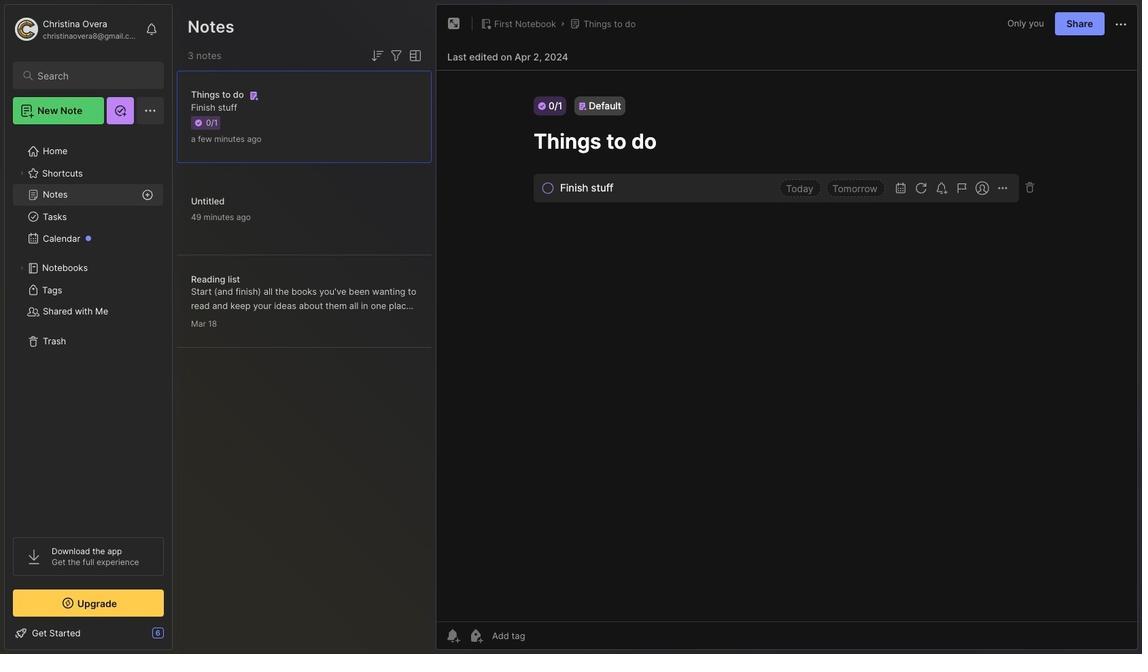 Task type: locate. For each thing, give the bounding box(es) containing it.
add a reminder image
[[445, 628, 461, 645]]

More actions field
[[1113, 15, 1129, 33]]

none search field inside main element
[[37, 67, 152, 84]]

Account field
[[13, 16, 139, 43]]

click to collapse image
[[172, 630, 182, 646]]

Sort options field
[[369, 48, 386, 64]]

main element
[[0, 0, 177, 655]]

None search field
[[37, 67, 152, 84]]

tree
[[5, 133, 172, 526]]

expand notebooks image
[[18, 264, 26, 273]]



Task type: describe. For each thing, give the bounding box(es) containing it.
Help and Learning task checklist field
[[5, 623, 172, 645]]

expand note image
[[446, 16, 462, 32]]

Add tag field
[[491, 630, 594, 643]]

Search text field
[[37, 69, 152, 82]]

tree inside main element
[[5, 133, 172, 526]]

note window element
[[436, 4, 1138, 654]]

more actions image
[[1113, 16, 1129, 33]]

View options field
[[405, 48, 424, 64]]

add filters image
[[388, 48, 405, 64]]

add tag image
[[468, 628, 484, 645]]

Add filters field
[[388, 48, 405, 64]]

Note Editor text field
[[436, 70, 1137, 622]]



Task type: vqa. For each thing, say whether or not it's contained in the screenshot.
row group
no



